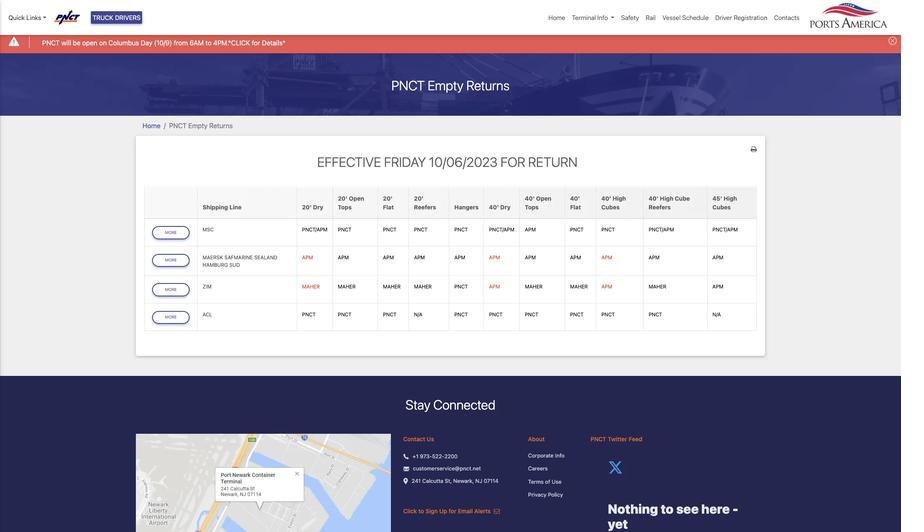 Task type: describe. For each thing, give the bounding box(es) containing it.
sealand
[[254, 254, 277, 261]]

40' high cubes
[[601, 195, 626, 211]]

more for maersk safmarine sealand hamburg sud
[[165, 258, 177, 263]]

calcutta
[[422, 478, 443, 485]]

1 vertical spatial for
[[449, 508, 456, 515]]

terminal info
[[572, 14, 608, 21]]

more button for maersk safmarine sealand hamburg sud
[[152, 254, 190, 267]]

truck
[[93, 14, 113, 21]]

drivers
[[115, 14, 141, 21]]

truck drivers
[[93, 14, 141, 21]]

241
[[412, 478, 421, 485]]

more button for acl
[[152, 311, 190, 324]]

hangers
[[454, 204, 479, 211]]

sign
[[426, 508, 438, 515]]

vessel
[[662, 14, 681, 21]]

be
[[73, 39, 80, 47]]

terms of use link
[[528, 478, 578, 487]]

more button for zim
[[152, 283, 190, 297]]

more button for msc
[[152, 226, 190, 240]]

driver
[[715, 14, 732, 21]]

40' flat
[[570, 195, 581, 211]]

truck drivers link
[[91, 11, 142, 24]]

973-
[[420, 453, 432, 460]]

vessel schedule
[[662, 14, 709, 21]]

up
[[439, 508, 447, 515]]

20' dry
[[302, 204, 323, 211]]

click to sign up for email alerts link
[[403, 508, 500, 515]]

friday
[[384, 154, 426, 170]]

will
[[61, 39, 71, 47]]

20' open tops
[[338, 195, 364, 211]]

open
[[82, 39, 97, 47]]

20' reefers
[[414, 195, 436, 211]]

tops for 20'
[[338, 204, 352, 211]]

pnct will be open on columbus day (10/9) from 6am to 4pm.*click for details*
[[42, 39, 286, 47]]

1 vertical spatial returns
[[209, 122, 233, 129]]

4 pnct/apm from the left
[[713, 227, 738, 233]]

careers
[[528, 466, 548, 472]]

cube
[[675, 195, 690, 202]]

6am
[[190, 39, 204, 47]]

40' high cube reefers
[[649, 195, 690, 211]]

45'
[[713, 195, 722, 202]]

4pm.*click
[[213, 39, 250, 47]]

for inside alert
[[252, 39, 260, 47]]

connected
[[433, 397, 496, 413]]

corporate info
[[528, 453, 565, 459]]

info for terminal info
[[597, 14, 608, 21]]

more for msc
[[165, 230, 177, 235]]

acl
[[203, 312, 212, 318]]

40' for 40' high cubes
[[601, 195, 611, 202]]

1 horizontal spatial to
[[418, 508, 424, 515]]

7 maher from the left
[[649, 284, 666, 290]]

open for 40' open tops
[[536, 195, 551, 202]]

10/06/2023
[[429, 154, 498, 170]]

pnct inside alert
[[42, 39, 60, 47]]

tops for 40'
[[525, 204, 539, 211]]

click to sign up for email alerts
[[403, 508, 492, 515]]

on
[[99, 39, 107, 47]]

maersk
[[203, 254, 223, 261]]

shipping line
[[203, 204, 242, 211]]

3 pnct/apm from the left
[[649, 227, 674, 233]]

zim
[[203, 284, 212, 290]]

terms
[[528, 479, 544, 485]]

close image
[[889, 37, 897, 45]]

rail link
[[642, 10, 659, 26]]

2200
[[444, 453, 458, 460]]

pnct will be open on columbus day (10/9) from 6am to 4pm.*click for details* link
[[42, 38, 286, 48]]

high for 45' high cubes
[[724, 195, 737, 202]]

20' for 20' reefers
[[414, 195, 424, 202]]

contacts
[[774, 14, 800, 21]]

quick
[[8, 14, 25, 21]]

dry for 20' dry
[[313, 204, 323, 211]]

flat for 40' flat
[[570, 204, 581, 211]]

40' for 40' flat
[[570, 195, 580, 202]]

hamburg
[[203, 262, 228, 268]]

links
[[26, 14, 41, 21]]

contact
[[403, 436, 425, 443]]

us
[[427, 436, 434, 443]]

+1 973-522-2200
[[413, 453, 458, 460]]

use
[[552, 479, 562, 485]]

click
[[403, 508, 417, 515]]

effective
[[317, 154, 381, 170]]

terminal info link
[[569, 10, 618, 26]]

email
[[458, 508, 473, 515]]

corporate info link
[[528, 452, 578, 460]]

0 vertical spatial home link
[[545, 10, 569, 26]]

details*
[[262, 39, 286, 47]]

pnct will be open on columbus day (10/9) from 6am to 4pm.*click for details* alert
[[0, 31, 901, 53]]

stay
[[406, 397, 430, 413]]

20' flat
[[383, 195, 394, 211]]

high for 40' high cubes
[[613, 195, 626, 202]]

safety link
[[618, 10, 642, 26]]

safety
[[621, 14, 639, 21]]

07114
[[484, 478, 498, 485]]

dry for 40' dry
[[500, 204, 511, 211]]

241 calcutta st, newark, nj 07114 link
[[412, 478, 498, 486]]

0 vertical spatial returns
[[466, 77, 510, 93]]

241 calcutta st, newark, nj 07114
[[412, 478, 498, 485]]

feed
[[629, 436, 642, 443]]

(10/9)
[[154, 39, 172, 47]]



Task type: locate. For each thing, give the bounding box(es) containing it.
2 reefers from the left
[[649, 204, 671, 211]]

2 more from the top
[[165, 258, 177, 263]]

open
[[349, 195, 364, 202], [536, 195, 551, 202]]

0 horizontal spatial dry
[[313, 204, 323, 211]]

1 reefers from the left
[[414, 204, 436, 211]]

20' for 20' flat
[[383, 195, 393, 202]]

1 more button from the top
[[152, 226, 190, 240]]

0 vertical spatial home
[[548, 14, 565, 21]]

tops
[[338, 204, 352, 211], [525, 204, 539, 211]]

2 more button from the top
[[152, 254, 190, 267]]

40' down the "for"
[[525, 195, 535, 202]]

1 horizontal spatial empty
[[428, 77, 463, 93]]

info
[[597, 14, 608, 21], [555, 453, 565, 459]]

pnct twitter feed
[[591, 436, 642, 443]]

tops inside 40' open tops
[[525, 204, 539, 211]]

info right terminal
[[597, 14, 608, 21]]

pnct/apm down 45' high cubes
[[713, 227, 738, 233]]

registration
[[734, 14, 767, 21]]

alerts
[[474, 508, 491, 515]]

for
[[501, 154, 525, 170]]

customerservice@pnct.net link
[[413, 465, 481, 473]]

line
[[229, 204, 242, 211]]

0 horizontal spatial for
[[252, 39, 260, 47]]

cubes for 40'
[[601, 204, 620, 211]]

of
[[545, 479, 550, 485]]

1 horizontal spatial dry
[[500, 204, 511, 211]]

0 horizontal spatial pnct empty returns
[[169, 122, 233, 129]]

open left 40' flat
[[536, 195, 551, 202]]

cubes inside 40' high cubes
[[601, 204, 620, 211]]

empty
[[428, 77, 463, 93], [188, 122, 208, 129]]

pnct/apm down 40' dry
[[489, 227, 514, 233]]

1 horizontal spatial home link
[[545, 10, 569, 26]]

2 flat from the left
[[570, 204, 581, 211]]

0 horizontal spatial open
[[349, 195, 364, 202]]

1 horizontal spatial open
[[536, 195, 551, 202]]

dry left '20' open tops'
[[313, 204, 323, 211]]

1 open from the left
[[349, 195, 364, 202]]

0 horizontal spatial high
[[613, 195, 626, 202]]

2 pnct/apm from the left
[[489, 227, 514, 233]]

tops right 20' dry
[[338, 204, 352, 211]]

2 maher from the left
[[338, 284, 356, 290]]

6 maher from the left
[[570, 284, 588, 290]]

tops right 40' dry
[[525, 204, 539, 211]]

dry
[[313, 204, 323, 211], [500, 204, 511, 211]]

to left sign
[[418, 508, 424, 515]]

effective friday 10/06/2023 for return
[[317, 154, 578, 170]]

40' inside 40' open tops
[[525, 195, 535, 202]]

2 cubes from the left
[[713, 204, 731, 211]]

40' inside 40' flat
[[570, 195, 580, 202]]

pnct/apm down 20' dry
[[302, 227, 328, 233]]

more for zim
[[165, 288, 177, 292]]

cubes inside 45' high cubes
[[713, 204, 731, 211]]

4 more from the top
[[165, 315, 177, 320]]

0 horizontal spatial n/a
[[414, 312, 423, 318]]

0 vertical spatial to
[[205, 39, 212, 47]]

0 horizontal spatial tops
[[338, 204, 352, 211]]

0 horizontal spatial cubes
[[601, 204, 620, 211]]

4 maher from the left
[[414, 284, 432, 290]]

1 horizontal spatial pnct empty returns
[[391, 77, 510, 93]]

pnct/apm down 40' high cube reefers
[[649, 227, 674, 233]]

high inside 40' high cube reefers
[[660, 195, 673, 202]]

40' inside 40' high cube reefers
[[649, 195, 659, 202]]

2 open from the left
[[536, 195, 551, 202]]

info for corporate info
[[555, 453, 565, 459]]

flat for 20' flat
[[383, 204, 394, 211]]

envelope o image
[[494, 509, 500, 515]]

careers link
[[528, 465, 578, 473]]

print image
[[751, 146, 757, 152]]

0 vertical spatial pnct empty returns
[[391, 77, 510, 93]]

1 horizontal spatial high
[[660, 195, 673, 202]]

sud
[[229, 262, 240, 268]]

1 flat from the left
[[383, 204, 394, 211]]

privacy policy link
[[528, 492, 578, 500]]

stay connected
[[406, 397, 496, 413]]

home link
[[545, 10, 569, 26], [143, 122, 161, 129]]

+1
[[413, 453, 418, 460]]

1 tops from the left
[[338, 204, 352, 211]]

1 vertical spatial pnct empty returns
[[169, 122, 233, 129]]

1 vertical spatial info
[[555, 453, 565, 459]]

dry left 40' open tops on the right top
[[500, 204, 511, 211]]

cubes for 45'
[[713, 204, 731, 211]]

shipping
[[203, 204, 228, 211]]

40' right 40' flat
[[601, 195, 611, 202]]

more for acl
[[165, 315, 177, 320]]

from
[[174, 39, 188, 47]]

0 vertical spatial info
[[597, 14, 608, 21]]

to right 6am
[[205, 39, 212, 47]]

1 vertical spatial to
[[418, 508, 424, 515]]

reefers inside 40' high cube reefers
[[649, 204, 671, 211]]

vessel schedule link
[[659, 10, 712, 26]]

high for 40' high cube reefers
[[660, 195, 673, 202]]

20' for 20' dry
[[302, 204, 312, 211]]

1 horizontal spatial for
[[449, 508, 456, 515]]

1 vertical spatial home link
[[143, 122, 161, 129]]

1 horizontal spatial info
[[597, 14, 608, 21]]

twitter
[[608, 436, 627, 443]]

1 horizontal spatial flat
[[570, 204, 581, 211]]

0 horizontal spatial flat
[[383, 204, 394, 211]]

tops inside '20' open tops'
[[338, 204, 352, 211]]

maher
[[302, 284, 320, 290], [338, 284, 356, 290], [383, 284, 401, 290], [414, 284, 432, 290], [525, 284, 543, 290], [570, 284, 588, 290], [649, 284, 666, 290]]

open inside '20' open tops'
[[349, 195, 364, 202]]

5 maher from the left
[[525, 284, 543, 290]]

3 maher from the left
[[383, 284, 401, 290]]

return
[[528, 154, 578, 170]]

corporate
[[528, 453, 554, 459]]

contacts link
[[771, 10, 803, 26]]

45' high cubes
[[713, 195, 737, 211]]

1 n/a from the left
[[414, 312, 423, 318]]

for right up
[[449, 508, 456, 515]]

flat right 40' open tops on the right top
[[570, 204, 581, 211]]

open for 20' open tops
[[349, 195, 364, 202]]

pnct/apm
[[302, 227, 328, 233], [489, 227, 514, 233], [649, 227, 674, 233], [713, 227, 738, 233]]

n/a
[[414, 312, 423, 318], [713, 312, 721, 318]]

2 n/a from the left
[[713, 312, 721, 318]]

40' left cube
[[649, 195, 659, 202]]

20' inside 20' reefers
[[414, 195, 424, 202]]

20' inside '20' open tops'
[[338, 195, 347, 202]]

40' for 40' high cube reefers
[[649, 195, 659, 202]]

40' inside 40' high cubes
[[601, 195, 611, 202]]

3 more button from the top
[[152, 283, 190, 297]]

pnct empty returns
[[391, 77, 510, 93], [169, 122, 233, 129]]

3 more from the top
[[165, 288, 177, 292]]

20' inside 20' flat
[[383, 195, 393, 202]]

open left 20' flat
[[349, 195, 364, 202]]

1 cubes from the left
[[601, 204, 620, 211]]

2 tops from the left
[[525, 204, 539, 211]]

4 more button from the top
[[152, 311, 190, 324]]

40' for 40' dry
[[489, 204, 499, 211]]

maersk safmarine sealand hamburg sud
[[203, 254, 277, 268]]

0 horizontal spatial returns
[[209, 122, 233, 129]]

terms of use
[[528, 479, 562, 485]]

0 horizontal spatial home
[[143, 122, 161, 129]]

high inside 40' high cubes
[[613, 195, 626, 202]]

flat left 20' reefers
[[383, 204, 394, 211]]

to inside 'pnct will be open on columbus day (10/9) from 6am to 4pm.*click for details*' link
[[205, 39, 212, 47]]

1 horizontal spatial home
[[548, 14, 565, 21]]

3 high from the left
[[724, 195, 737, 202]]

reefers
[[414, 204, 436, 211], [649, 204, 671, 211]]

2 dry from the left
[[500, 204, 511, 211]]

cubes right 40' flat
[[601, 204, 620, 211]]

privacy policy
[[528, 492, 563, 499]]

1 maher from the left
[[302, 284, 320, 290]]

newark,
[[453, 478, 474, 485]]

contact us
[[403, 436, 434, 443]]

high inside 45' high cubes
[[724, 195, 737, 202]]

cubes
[[601, 204, 620, 211], [713, 204, 731, 211]]

0 horizontal spatial home link
[[143, 122, 161, 129]]

1 pnct/apm from the left
[[302, 227, 328, 233]]

2 high from the left
[[660, 195, 673, 202]]

40' for 40' open tops
[[525, 195, 535, 202]]

1 more from the top
[[165, 230, 177, 235]]

quick links
[[8, 14, 41, 21]]

driver registration
[[715, 14, 767, 21]]

day
[[141, 39, 152, 47]]

policy
[[548, 492, 563, 499]]

20' for 20' open tops
[[338, 195, 347, 202]]

for left details*
[[252, 39, 260, 47]]

more
[[165, 230, 177, 235], [165, 258, 177, 263], [165, 288, 177, 292], [165, 315, 177, 320]]

customerservice@pnct.net
[[413, 466, 481, 472]]

info up careers link
[[555, 453, 565, 459]]

cubes down 45'
[[713, 204, 731, 211]]

522-
[[432, 453, 444, 460]]

more button
[[152, 226, 190, 240], [152, 254, 190, 267], [152, 283, 190, 297], [152, 311, 190, 324]]

40'
[[525, 195, 535, 202], [570, 195, 580, 202], [601, 195, 611, 202], [649, 195, 659, 202], [489, 204, 499, 211]]

0 horizontal spatial to
[[205, 39, 212, 47]]

st,
[[445, 478, 452, 485]]

safmarine
[[224, 254, 253, 261]]

0 vertical spatial for
[[252, 39, 260, 47]]

1 vertical spatial empty
[[188, 122, 208, 129]]

1 horizontal spatial returns
[[466, 77, 510, 93]]

privacy
[[528, 492, 547, 499]]

schedule
[[682, 14, 709, 21]]

1 horizontal spatial reefers
[[649, 204, 671, 211]]

nj
[[475, 478, 482, 485]]

0 horizontal spatial empty
[[188, 122, 208, 129]]

flat
[[383, 204, 394, 211], [570, 204, 581, 211]]

1 high from the left
[[613, 195, 626, 202]]

0 vertical spatial empty
[[428, 77, 463, 93]]

1 dry from the left
[[313, 204, 323, 211]]

1 horizontal spatial tops
[[525, 204, 539, 211]]

terminal
[[572, 14, 596, 21]]

msc
[[203, 227, 214, 233]]

0 horizontal spatial reefers
[[414, 204, 436, 211]]

1 horizontal spatial cubes
[[713, 204, 731, 211]]

2 horizontal spatial high
[[724, 195, 737, 202]]

0 horizontal spatial info
[[555, 453, 565, 459]]

open inside 40' open tops
[[536, 195, 551, 202]]

1 vertical spatial home
[[143, 122, 161, 129]]

1 horizontal spatial n/a
[[713, 312, 721, 318]]

40' right 40' open tops on the right top
[[570, 195, 580, 202]]

driver registration link
[[712, 10, 771, 26]]

40' open tops
[[525, 195, 551, 211]]

40' dry
[[489, 204, 511, 211]]

40' right hangers
[[489, 204, 499, 211]]



Task type: vqa. For each thing, say whether or not it's contained in the screenshot.
requirements
no



